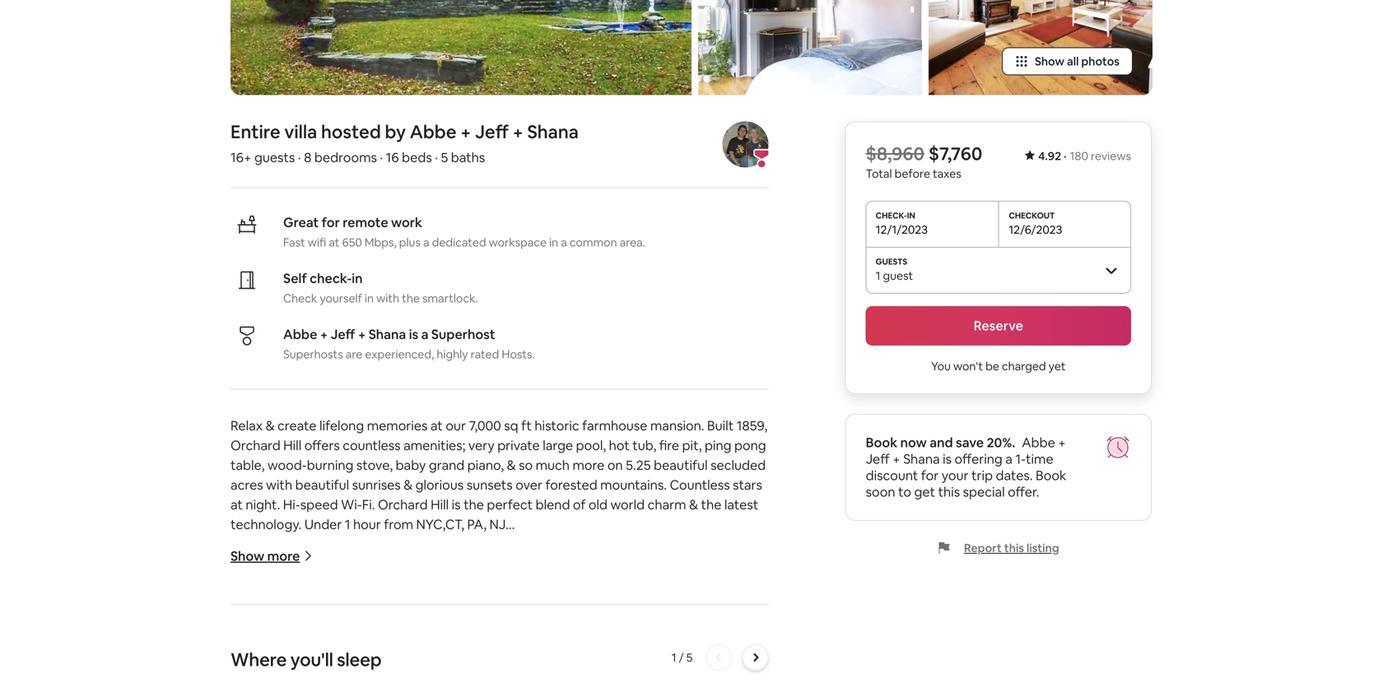 Task type: describe. For each thing, give the bounding box(es) containing it.
1859,
[[737, 418, 768, 434]]

2 easy from the left
[[680, 635, 708, 652]]

at inside great for remote work fast wifi at 650 mbps, plus a dedicated workspace in a common area.
[[329, 235, 340, 250]]

good
[[243, 635, 275, 652]]

dedicated
[[432, 235, 486, 250]]

book inside abbe + jeff + shana is offering a 1-time discount for your trip dates. book soon to get this special offer.
[[1036, 467, 1067, 484]]

1 horizontal spatial orchard
[[378, 497, 428, 514]]

guests
[[255, 149, 295, 166]]

experienced,
[[365, 347, 434, 362]]

0 vertical spatial orchard
[[231, 437, 281, 454]]

built
[[708, 418, 734, 434]]

memories
[[367, 418, 428, 434]]

report this listing button
[[938, 541, 1060, 556]]

& down baby
[[404, 477, 413, 494]]

country
[[254, 595, 301, 612]]

let
[[731, 655, 747, 672]]

8
[[304, 149, 312, 166]]

of
[[573, 497, 586, 514]]

table,
[[231, 457, 265, 474]]

rated
[[471, 347, 499, 362]]

perfect inside a good host makes everything easy for their guest. this includes making it easy to find all the information the guest needs to make their stay perfect and memorable. please let us know how we can make our home work for you.
[[539, 655, 585, 672]]

up
[[268, 576, 283, 593]]

old
[[589, 497, 608, 514]]

this
[[541, 635, 566, 652]]

common
[[570, 235, 617, 250]]

burning
[[307, 457, 354, 474]]

ablaze
[[355, 595, 394, 612]]

+ right the time
[[1059, 434, 1067, 451]]

brings
[[577, 595, 615, 612]]

sq
[[504, 418, 519, 434]]

1 for 1 guest
[[876, 268, 881, 283]]

mountains. inside wake up in our comfortable beds to glorious sunrises over forested mountains. watch the country sky turn ablaze w/ the setting sun as nightfall brings countless stars.
[[638, 576, 704, 593]]

jeff for abbe + jeff + shana is offering a 1-time discount for your trip dates. book soon to get this special offer.
[[866, 451, 890, 468]]

you
[[932, 359, 951, 374]]

all inside 'show all photos' button
[[1068, 54, 1079, 69]]

in inside great for remote work fast wifi at 650 mbps, plus a dedicated workspace in a common area.
[[549, 235, 559, 250]]

hour
[[353, 516, 381, 533]]

for inside abbe + jeff + shana is offering a 1-time discount for your trip dates. book soon to get this special offer.
[[922, 467, 939, 484]]

stars.
[[678, 595, 711, 612]]

1 easy from the left
[[418, 635, 446, 652]]

pool,
[[576, 437, 606, 454]]

the up pa,
[[464, 497, 484, 514]]

charm
[[648, 497, 687, 514]]

/
[[679, 651, 684, 666]]

our main bedroom suite has a romantic fireplace. 
relax in bed while watching tv on our flat screen with lots of channels to choose from. image
[[699, 0, 923, 95]]

latest
[[725, 497, 759, 514]]

soon
[[866, 484, 896, 501]]

smartlock.
[[423, 291, 478, 306]]

0 vertical spatial their
[[469, 635, 498, 652]]

relax & create lifelong memories at our 7,000 sq ft historic farmhouse mansion. built 1859, orchard hill offers countless amenities; very private large pool, hot tub, fire pit, ping pong table, wood-burning stove, baby grand piano, & so much more on 5.25 beautiful secluded acres with beautiful sunrises & glorious sunsets over forested mountains. countless stars at night. hi-speed wi-fi. orchard hill is the perfect blend of old world charm & the latest technology. under 1 hour from nyc,ct, pa, nj
[[231, 418, 771, 533]]

guest.
[[501, 635, 538, 652]]

7,000
[[469, 418, 501, 434]]

entire
[[231, 120, 281, 144]]

is for a
[[409, 326, 419, 343]]

technology.
[[231, 516, 302, 533]]

special
[[963, 484, 1006, 501]]

16+
[[231, 149, 252, 166]]

fire
[[660, 437, 680, 454]]

farmhouse
[[583, 418, 648, 434]]

1 guest
[[876, 268, 914, 283]]

1 vertical spatial beautiful
[[295, 477, 349, 494]]

4 · from the left
[[435, 149, 438, 166]]

night.
[[246, 497, 280, 514]]

for inside great for remote work fast wifi at 650 mbps, plus a dedicated workspace in a common area.
[[322, 214, 340, 231]]

to up home
[[428, 655, 441, 672]]

large
[[543, 437, 573, 454]]

yet
[[1049, 359, 1066, 374]]

this inside abbe + jeff + shana is offering a 1-time discount for your trip dates. book soon to get this special offer.
[[939, 484, 961, 501]]

2 vertical spatial at
[[231, 497, 243, 514]]

the up can
[[327, 655, 348, 672]]

in inside wake up in our comfortable beds to glorious sunrises over forested mountains. watch the country sky turn ablaze w/ the setting sun as nightfall brings countless stars.
[[286, 576, 297, 593]]

in right yourself
[[365, 291, 374, 306]]

beds inside entire villa hosted by abbe + jeff + shana 16+ guests · 8 bedrooms · 16 beds · 5 baths
[[402, 149, 432, 166]]

all inside a good host makes everything easy for their guest. this includes making it easy to find all the information the guest needs to make their stay perfect and memorable. please let us know how we can make our home work for you.
[[753, 635, 766, 652]]

1 horizontal spatial make
[[444, 655, 477, 672]]

amenities;
[[404, 437, 466, 454]]

12/1/2023
[[876, 222, 928, 237]]

shana for discount
[[904, 451, 940, 468]]

much
[[536, 457, 570, 474]]

the inside self check-in check yourself in with the smartlock.
[[402, 291, 420, 306]]

ping
[[705, 437, 732, 454]]

1 · from the left
[[1064, 149, 1067, 163]]

wood-
[[268, 457, 307, 474]]

& right relax on the left of the page
[[266, 418, 275, 434]]

hi-
[[283, 497, 300, 514]]

baby
[[396, 457, 426, 474]]

1 vertical spatial their
[[480, 655, 509, 672]]

fast
[[283, 235, 305, 250]]

wake
[[231, 576, 265, 593]]

shana for experienced,
[[369, 326, 406, 343]]

+ up are on the left of page
[[358, 326, 366, 343]]

comfortable
[[323, 576, 398, 593]]

1-
[[1016, 451, 1026, 468]]

abbe + jeff + shana is a superhost superhosts are experienced, highly rated hosts.
[[283, 326, 535, 362]]

please
[[690, 655, 728, 672]]

relax in our living room with surround sound, flat screen tv, a baby grand piano. original hand carved window and door moldings with beautiful pine floors. image
[[929, 0, 1153, 95]]

reserve
[[974, 317, 1024, 334]]

show more
[[231, 548, 300, 565]]

workspace
[[489, 235, 547, 250]]

won't
[[954, 359, 984, 374]]

the up the know
[[231, 655, 251, 672]]

& left so
[[507, 457, 516, 474]]

a
[[231, 635, 240, 652]]

private
[[498, 437, 540, 454]]

sunrises inside relax & create lifelong memories at our 7,000 sq ft historic farmhouse mansion. built 1859, orchard hill offers countless amenities; very private large pool, hot tub, fire pit, ping pong table, wood-burning stove, baby grand piano, & so much more on 5.25 beautiful secluded acres with beautiful sunrises & glorious sunsets over forested mountains. countless stars at night. hi-speed wi-fi. orchard hill is the perfect blend of old world charm & the latest technology. under 1 hour from nyc,ct, pa, nj
[[352, 477, 401, 494]]

where
[[231, 649, 287, 672]]

abbe for abbe + jeff + shana is offering a 1-time discount for your trip dates. book soon to get this special offer.
[[1023, 434, 1056, 451]]

work inside a good host makes everything easy for their guest. this includes making it easy to find all the information the guest needs to make their stay perfect and memorable. please let us know how we can make our home work for you.
[[438, 675, 468, 679]]

report this listing
[[965, 541, 1060, 556]]

discount
[[866, 467, 919, 484]]

superhost
[[432, 326, 496, 343]]

the down wake
[[231, 595, 251, 612]]

perfect inside relax & create lifelong memories at our 7,000 sq ft historic farmhouse mansion. built 1859, orchard hill offers countless amenities; very private large pool, hot tub, fire pit, ping pong table, wood-burning stove, baby grand piano, & so much more on 5.25 beautiful secluded acres with beautiful sunrises & glorious sunsets over forested mountains. countless stars at night. hi-speed wi-fi. orchard hill is the perfect blend of old world charm & the latest technology. under 1 hour from nyc,ct, pa, nj
[[487, 497, 533, 514]]

0 vertical spatial and
[[930, 434, 954, 451]]

show all photos button
[[1002, 47, 1133, 75]]

with inside self check-in check yourself in with the smartlock.
[[377, 291, 400, 306]]

the right w/
[[416, 595, 436, 612]]

be
[[986, 359, 1000, 374]]

time
[[1026, 451, 1054, 468]]

for down setting
[[449, 635, 467, 652]]

abbe for abbe + jeff + shana is a superhost superhosts are experienced, highly rated hosts.
[[283, 326, 317, 343]]

create
[[278, 418, 317, 434]]

1 vertical spatial hill
[[431, 497, 449, 514]]

countless inside relax & create lifelong memories at our 7,000 sq ft historic farmhouse mansion. built 1859, orchard hill offers countless amenities; very private large pool, hot tub, fire pit, ping pong table, wood-burning stove, baby grand piano, & so much more on 5.25 beautiful secluded acres with beautiful sunrises & glorious sunsets over forested mountains. countless stars at night. hi-speed wi-fi. orchard hill is the perfect blend of old world charm & the latest technology. under 1 hour from nyc,ct, pa, nj
[[343, 437, 401, 454]]

sunrises inside wake up in our comfortable beds to glorious sunrises over forested mountains. watch the country sky turn ablaze w/ the setting sun as nightfall brings countless stars.
[[501, 576, 550, 593]]

under
[[305, 516, 342, 533]]

3 · from the left
[[380, 149, 383, 166]]

check
[[283, 291, 317, 306]]

4.92
[[1039, 149, 1062, 163]]

it
[[669, 635, 677, 652]]

countless
[[670, 477, 730, 494]]

stove,
[[357, 457, 393, 474]]

yourself
[[320, 291, 362, 306]]

needs
[[388, 655, 425, 672]]

turn
[[327, 595, 352, 612]]

1 vertical spatial this
[[1005, 541, 1025, 556]]

a right plus
[[423, 235, 430, 250]]

1 horizontal spatial beautiful
[[654, 457, 708, 474]]



Task type: locate. For each thing, give the bounding box(es) containing it.
bedrooms
[[315, 149, 377, 166]]

a up experienced,
[[421, 326, 429, 343]]

1 vertical spatial abbe
[[283, 326, 317, 343]]

over up the nightfall
[[553, 576, 580, 593]]

is up experienced,
[[409, 326, 419, 343]]

is inside abbe + jeff + shana is offering a 1-time discount for your trip dates. book soon to get this special offer.
[[943, 451, 952, 468]]

to left 'find'
[[711, 635, 724, 652]]

1 horizontal spatial 5
[[687, 651, 693, 666]]

1 for 1 / 5
[[672, 651, 677, 666]]

hill
[[284, 437, 302, 454], [431, 497, 449, 514]]

mansion.
[[651, 418, 705, 434]]

book right 1-
[[1036, 467, 1067, 484]]

stars
[[733, 477, 763, 494]]

2 · from the left
[[298, 149, 301, 166]]

your
[[942, 467, 969, 484]]

work up plus
[[391, 214, 423, 231]]

0 vertical spatial make
[[444, 655, 477, 672]]

hosts.
[[502, 347, 535, 362]]

jeff inside abbe + jeff + shana is a superhost superhosts are experienced, highly rated hosts.
[[331, 326, 355, 343]]

work right home
[[438, 675, 468, 679]]

0 vertical spatial more
[[573, 457, 605, 474]]

shana inside abbe + jeff + shana is a superhost superhosts are experienced, highly rated hosts.
[[369, 326, 406, 343]]

1 horizontal spatial jeff
[[475, 120, 509, 144]]

secluded
[[711, 457, 766, 474]]

perfect
[[487, 497, 533, 514], [539, 655, 585, 672]]

is left save
[[943, 451, 952, 468]]

make right needs
[[444, 655, 477, 672]]

offering
[[955, 451, 1003, 468]]

show inside button
[[1035, 54, 1065, 69]]

for left your
[[922, 467, 939, 484]]

area.
[[620, 235, 646, 250]]

0 horizontal spatial orchard
[[231, 437, 281, 454]]

photos
[[1082, 54, 1120, 69]]

over inside relax & create lifelong memories at our 7,000 sq ft historic farmhouse mansion. built 1859, orchard hill offers countless amenities; very private large pool, hot tub, fire pit, ping pong table, wood-burning stove, baby grand piano, & so much more on 5.25 beautiful secluded acres with beautiful sunrises & glorious sunsets over forested mountains. countless stars at night. hi-speed wi-fi. orchard hill is the perfect blend of old world charm & the latest technology. under 1 hour from nyc,ct, pa, nj
[[516, 477, 543, 494]]

0 horizontal spatial shana
[[369, 326, 406, 343]]

1 horizontal spatial show
[[1035, 54, 1065, 69]]

jeff inside entire villa hosted by abbe + jeff + shana 16+ guests · 8 bedrooms · 16 beds · 5 baths
[[475, 120, 509, 144]]

sunrises up the as
[[501, 576, 550, 593]]

1 horizontal spatial is
[[452, 497, 461, 514]]

hosted
[[321, 120, 381, 144]]

a inside abbe + jeff + shana is a superhost superhosts are experienced, highly rated hosts.
[[421, 326, 429, 343]]

5 left "baths"
[[441, 149, 448, 166]]

0 vertical spatial beautiful
[[654, 457, 708, 474]]

0 horizontal spatial more
[[267, 548, 300, 565]]

0 horizontal spatial perfect
[[487, 497, 533, 514]]

1 vertical spatial work
[[438, 675, 468, 679]]

all up us
[[753, 635, 766, 652]]

nyc,ct,
[[416, 516, 465, 533]]

0 vertical spatial is
[[409, 326, 419, 343]]

· left 16
[[380, 149, 383, 166]]

jeff up "baths"
[[475, 120, 509, 144]]

as
[[509, 595, 522, 612]]

countless up the stove,
[[343, 437, 401, 454]]

in right up
[[286, 576, 297, 593]]

a inside abbe + jeff + shana is offering a 1-time discount for your trip dates. book soon to get this special offer.
[[1006, 451, 1013, 468]]

0 horizontal spatial make
[[341, 675, 374, 679]]

with inside relax & create lifelong memories at our 7,000 sq ft historic farmhouse mansion. built 1859, orchard hill offers countless amenities; very private large pool, hot tub, fire pit, ping pong table, wood-burning stove, baby grand piano, & so much more on 5.25 beautiful secluded acres with beautiful sunrises & glorious sunsets over forested mountains. countless stars at night. hi-speed wi-fi. orchard hill is the perfect blend of old world charm & the latest technology. under 1 hour from nyc,ct, pa, nj
[[266, 477, 293, 494]]

1 horizontal spatial abbe
[[410, 120, 457, 144]]

more inside relax & create lifelong memories at our 7,000 sq ft historic farmhouse mansion. built 1859, orchard hill offers countless amenities; very private large pool, hot tub, fire pit, ping pong table, wood-burning stove, baby grand piano, & so much more on 5.25 beautiful secluded acres with beautiful sunrises & glorious sunsets over forested mountains. countless stars at night. hi-speed wi-fi. orchard hill is the perfect blend of old world charm & the latest technology. under 1 hour from nyc,ct, pa, nj
[[573, 457, 605, 474]]

for up wifi
[[322, 214, 340, 231]]

2 vertical spatial our
[[377, 675, 397, 679]]

0 vertical spatial show
[[1035, 54, 1065, 69]]

1 horizontal spatial at
[[329, 235, 340, 250]]

1 vertical spatial glorious
[[450, 576, 498, 593]]

countless
[[343, 437, 401, 454], [618, 595, 675, 612]]

1 horizontal spatial 1
[[672, 651, 677, 666]]

show for show all photos
[[1035, 54, 1065, 69]]

blend
[[536, 497, 570, 514]]

beautiful
[[654, 457, 708, 474], [295, 477, 349, 494]]

offers
[[305, 437, 340, 454]]

plus
[[399, 235, 421, 250]]

1 vertical spatial is
[[943, 451, 952, 468]]

make down sleep
[[341, 675, 374, 679]]

0 vertical spatial 5
[[441, 149, 448, 166]]

+ inside entire villa hosted by abbe + jeff + shana 16+ guests · 8 bedrooms · 16 beds · 5 baths
[[461, 120, 471, 144]]

glorious
[[416, 477, 464, 494], [450, 576, 498, 593]]

jeff inside abbe + jeff + shana is offering a 1-time discount for your trip dates. book soon to get this special offer.
[[866, 451, 890, 468]]

you.
[[491, 675, 516, 679]]

wi-
[[341, 497, 362, 514]]

0 horizontal spatial easy
[[418, 635, 446, 652]]

0 vertical spatial glorious
[[416, 477, 464, 494]]

where you'll sleep
[[231, 649, 382, 672]]

1 horizontal spatial sunrises
[[501, 576, 550, 593]]

0 vertical spatial 1
[[876, 268, 881, 283]]

1 vertical spatial show
[[231, 548, 265, 565]]

1 horizontal spatial book
[[1036, 467, 1067, 484]]

beautiful down pit,
[[654, 457, 708, 474]]

abbe inside abbe + jeff + shana is a superhost superhosts are experienced, highly rated hosts.
[[283, 326, 317, 343]]

0 vertical spatial over
[[516, 477, 543, 494]]

0 vertical spatial mountains.
[[601, 477, 667, 494]]

more down pool,
[[573, 457, 605, 474]]

orchard
[[231, 437, 281, 454], [378, 497, 428, 514]]

1 vertical spatial 5
[[687, 651, 693, 666]]

0 vertical spatial hill
[[284, 437, 302, 454]]

a good host makes everything easy for their guest. this includes making it easy to find all the information the guest needs to make their stay perfect and memorable. please let us know how we can make our home work for you.
[[231, 635, 769, 679]]

0 vertical spatial with
[[377, 291, 400, 306]]

show
[[1035, 54, 1065, 69], [231, 548, 265, 565]]

1 vertical spatial book
[[1036, 467, 1067, 484]]

+ up superhosts
[[320, 326, 328, 343]]

our inside relax & create lifelong memories at our 7,000 sq ft historic farmhouse mansion. built 1859, orchard hill offers countless amenities; very private large pool, hot tub, fire pit, ping pong table, wood-burning stove, baby grand piano, & so much more on 5.25 beautiful secluded acres with beautiful sunrises & glorious sunsets over forested mountains. countless stars at night. hi-speed wi-fi. orchard hill is the perfect blend of old world charm & the latest technology. under 1 hour from nyc,ct, pa, nj
[[446, 418, 466, 434]]

abbe + jeff + shana is offering a 1-time discount for your trip dates. book soon to get this special offer.
[[866, 434, 1067, 501]]

0 horizontal spatial 5
[[441, 149, 448, 166]]

0 vertical spatial book
[[866, 434, 898, 451]]

in right workspace
[[549, 235, 559, 250]]

abbe right 20%.
[[1023, 434, 1056, 451]]

show for show more
[[231, 548, 265, 565]]

1 horizontal spatial work
[[438, 675, 468, 679]]

+ up "baths"
[[461, 120, 471, 144]]

1 left /
[[672, 651, 677, 666]]

0 vertical spatial sunrises
[[352, 477, 401, 494]]

1 horizontal spatial this
[[1005, 541, 1025, 556]]

guest inside popup button
[[884, 268, 914, 283]]

· left 180
[[1064, 149, 1067, 163]]

forested inside wake up in our comfortable beds to glorious sunrises over forested mountains. watch the country sky turn ablaze w/ the setting sun as nightfall brings countless stars.
[[583, 576, 635, 593]]

1 vertical spatial all
[[753, 635, 766, 652]]

our up sky
[[299, 576, 320, 593]]

book left now
[[866, 434, 898, 451]]

1 vertical spatial countless
[[618, 595, 675, 612]]

0 vertical spatial at
[[329, 235, 340, 250]]

1 vertical spatial and
[[588, 655, 611, 672]]

the left "smartlock."
[[402, 291, 420, 306]]

so
[[519, 457, 533, 474]]

0 horizontal spatial work
[[391, 214, 423, 231]]

ft
[[522, 418, 532, 434]]

perfect up nj
[[487, 497, 533, 514]]

1 vertical spatial over
[[553, 576, 580, 593]]

wake up in our comfortable beds to glorious sunrises over forested mountains. watch the country sky turn ablaze w/ the setting sun as nightfall brings countless stars.
[[231, 576, 750, 612]]

jeff up soon
[[866, 451, 890, 468]]

all left 'photos'
[[1068, 54, 1079, 69]]

beds right 16
[[402, 149, 432, 166]]

dates.
[[996, 467, 1033, 484]]

in up yourself
[[352, 270, 363, 287]]

book
[[866, 434, 898, 451], [1036, 467, 1067, 484]]

our inside wake up in our comfortable beds to glorious sunrises over forested mountains. watch the country sky turn ablaze w/ the setting sun as nightfall brings countless stars.
[[299, 576, 320, 593]]

0 horizontal spatial all
[[753, 635, 766, 652]]

0 vertical spatial jeff
[[475, 120, 509, 144]]

a left common
[[561, 235, 567, 250]]

0 vertical spatial forested
[[546, 477, 598, 494]]

orchard up from
[[378, 497, 428, 514]]

0 horizontal spatial hill
[[284, 437, 302, 454]]

guest inside a good host makes everything easy for their guest. this includes making it easy to find all the information the guest needs to make their stay perfect and memorable. please let us know how we can make our home work for you.
[[351, 655, 385, 672]]

over
[[516, 477, 543, 494], [553, 576, 580, 593]]

1 vertical spatial 1
[[345, 516, 350, 533]]

0 vertical spatial abbe
[[410, 120, 457, 144]]

1 horizontal spatial easy
[[680, 635, 708, 652]]

1 horizontal spatial and
[[930, 434, 954, 451]]

easy right it
[[680, 635, 708, 652]]

to inside wake up in our comfortable beds to glorious sunrises over forested mountains. watch the country sky turn ablaze w/ the setting sun as nightfall brings countless stars.
[[434, 576, 447, 593]]

0 vertical spatial countless
[[343, 437, 401, 454]]

and right now
[[930, 434, 954, 451]]

now
[[901, 434, 927, 451]]

at right wifi
[[329, 235, 340, 250]]

work inside great for remote work fast wifi at 650 mbps, plus a dedicated workspace in a common area.
[[391, 214, 423, 231]]

our inside a good host makes everything easy for their guest. this includes making it easy to find all the information the guest needs to make their stay perfect and memorable. please let us know how we can make our home work for you.
[[377, 675, 397, 679]]

can
[[316, 675, 338, 679]]

guest down 12/1/2023 at the right of page
[[884, 268, 914, 283]]

very
[[469, 437, 495, 454]]

jeff for abbe + jeff + shana is a superhost superhosts are experienced, highly rated hosts.
[[331, 326, 355, 343]]

easy up needs
[[418, 635, 446, 652]]

& down countless
[[690, 497, 699, 514]]

0 vertical spatial this
[[939, 484, 961, 501]]

is inside relax & create lifelong memories at our 7,000 sq ft historic farmhouse mansion. built 1859, orchard hill offers countless amenities; very private large pool, hot tub, fire pit, ping pong table, wood-burning stove, baby grand piano, & so much more on 5.25 beautiful secluded acres with beautiful sunrises & glorious sunsets over forested mountains. countless stars at night. hi-speed wi-fi. orchard hill is the perfect blend of old world charm & the latest technology. under 1 hour from nyc,ct, pa, nj
[[452, 497, 461, 514]]

1 horizontal spatial perfect
[[539, 655, 585, 672]]

pit,
[[683, 437, 702, 454]]

for
[[322, 214, 340, 231], [922, 467, 939, 484], [449, 635, 467, 652], [471, 675, 488, 679]]

5 inside entire villa hosted by abbe + jeff + shana 16+ guests · 8 bedrooms · 16 beds · 5 baths
[[441, 149, 448, 166]]

forested up brings
[[583, 576, 635, 593]]

our down needs
[[377, 675, 397, 679]]

1 horizontal spatial countless
[[618, 595, 675, 612]]

guest down everything at the left
[[351, 655, 385, 672]]

0 horizontal spatial over
[[516, 477, 543, 494]]

their left the guest.
[[469, 635, 498, 652]]

shana up get
[[904, 451, 940, 468]]

for left you.
[[471, 675, 488, 679]]

relax
[[231, 418, 263, 434]]

get
[[915, 484, 936, 501]]

hill up the nyc,ct,
[[431, 497, 449, 514]]

+ up soon
[[893, 451, 901, 468]]

4.92 · 180 reviews
[[1039, 149, 1132, 163]]

their
[[469, 635, 498, 652], [480, 655, 509, 672]]

0 vertical spatial shana
[[369, 326, 406, 343]]

sunrises down the stove,
[[352, 477, 401, 494]]

jeff up are on the left of page
[[331, 326, 355, 343]]

makes
[[308, 635, 347, 652]]

perfect down this
[[539, 655, 585, 672]]

1 horizontal spatial hill
[[431, 497, 449, 514]]

by
[[385, 120, 406, 144]]

1 vertical spatial at
[[431, 418, 443, 434]]

0 horizontal spatial book
[[866, 434, 898, 451]]

forested inside relax & create lifelong memories at our 7,000 sq ft historic farmhouse mansion. built 1859, orchard hill offers countless amenities; very private large pool, hot tub, fire pit, ping pong table, wood-burning stove, baby grand piano, & so much more on 5.25 beautiful secluded acres with beautiful sunrises & glorious sunsets over forested mountains. countless stars at night. hi-speed wi-fi. orchard hill is the perfect blend of old world charm & the latest technology. under 1 hour from nyc,ct, pa, nj
[[546, 477, 598, 494]]

this right get
[[939, 484, 961, 501]]

0 horizontal spatial jeff
[[331, 326, 355, 343]]

1 left hour
[[345, 516, 350, 533]]

mountains. up stars.
[[638, 576, 704, 593]]

with
[[377, 291, 400, 306], [266, 477, 293, 494]]

wifi
[[308, 235, 326, 250]]

show left 'photos'
[[1035, 54, 1065, 69]]

1 vertical spatial more
[[267, 548, 300, 565]]

over inside wake up in our comfortable beds to glorious sunrises over forested mountains. watch the country sky turn ablaze w/ the setting sun as nightfall brings countless stars.
[[553, 576, 580, 593]]

2 horizontal spatial our
[[446, 418, 466, 434]]

2 vertical spatial jeff
[[866, 451, 890, 468]]

abbe inside entire villa hosted by abbe + jeff + shana 16+ guests · 8 bedrooms · 16 beds · 5 baths
[[410, 120, 457, 144]]

abbe up superhosts
[[283, 326, 317, 343]]

beautiful up speed
[[295, 477, 349, 494]]

know
[[231, 675, 263, 679]]

1 vertical spatial with
[[266, 477, 293, 494]]

beds up w/
[[401, 576, 431, 593]]

with right yourself
[[377, 291, 400, 306]]

a left 1-
[[1006, 451, 1013, 468]]

1 inside relax & create lifelong memories at our 7,000 sq ft historic farmhouse mansion. built 1859, orchard hill offers countless amenities; very private large pool, hot tub, fire pit, ping pong table, wood-burning stove, baby grand piano, & so much more on 5.25 beautiful secluded acres with beautiful sunrises & glorious sunsets over forested mountains. countless stars at night. hi-speed wi-fi. orchard hill is the perfect blend of old world charm & the latest technology. under 1 hour from nyc,ct, pa, nj
[[345, 516, 350, 533]]

· left "baths"
[[435, 149, 438, 166]]

at down acres
[[231, 497, 243, 514]]

before
[[895, 166, 931, 181]]

shana up experienced,
[[369, 326, 406, 343]]

their up you.
[[480, 655, 509, 672]]

glorious inside relax & create lifelong memories at our 7,000 sq ft historic farmhouse mansion. built 1859, orchard hill offers countless amenities; very private large pool, hot tub, fire pit, ping pong table, wood-burning stove, baby grand piano, & so much more on 5.25 beautiful secluded acres with beautiful sunrises & glorious sunsets over forested mountains. countless stars at night. hi-speed wi-fi. orchard hill is the perfect blend of old world charm & the latest technology. under 1 hour from nyc,ct, pa, nj
[[416, 477, 464, 494]]

0 vertical spatial guest
[[884, 268, 914, 283]]

make
[[444, 655, 477, 672], [341, 675, 374, 679]]

are
[[346, 347, 363, 362]]

0 horizontal spatial countless
[[343, 437, 401, 454]]

sleep
[[337, 649, 382, 672]]

to up setting
[[434, 576, 447, 593]]

over down so
[[516, 477, 543, 494]]

0 vertical spatial work
[[391, 214, 423, 231]]

5 right /
[[687, 651, 693, 666]]

show more button
[[231, 548, 313, 565]]

1 horizontal spatial more
[[573, 457, 605, 474]]

and down includes
[[588, 655, 611, 672]]

show up wake
[[231, 548, 265, 565]]

our up amenities;
[[446, 418, 466, 434]]

1 vertical spatial forested
[[583, 576, 635, 593]]

and inside a good host makes everything easy for their guest. this includes making it easy to find all the information the guest needs to make their stay perfect and memorable. please let us know how we can make our home work for you.
[[588, 655, 611, 672]]

countless inside wake up in our comfortable beds to glorious sunrises over forested mountains. watch the country sky turn ablaze w/ the setting sun as nightfall brings countless stars.
[[618, 595, 675, 612]]

2 vertical spatial abbe
[[1023, 434, 1056, 451]]

· left 8
[[298, 149, 301, 166]]

1 inside popup button
[[876, 268, 881, 283]]

relax and unwind in our large, dog friendly home. beautiful sunrises & sunsets. image
[[231, 0, 692, 95]]

guest
[[884, 268, 914, 283], [351, 655, 385, 672]]

1 vertical spatial our
[[299, 576, 320, 593]]

1 guest button
[[866, 247, 1132, 293]]

2 horizontal spatial 1
[[876, 268, 881, 283]]

information
[[254, 655, 324, 672]]

is for offering
[[943, 451, 952, 468]]

shana
[[369, 326, 406, 343], [904, 451, 940, 468]]

abbe + jeff + shana is a superhost. learn more about abbe + jeff + shana. image
[[723, 121, 769, 168], [723, 121, 769, 168]]

beds inside wake up in our comfortable beds to glorious sunrises over forested mountains. watch the country sky turn ablaze w/ the setting sun as nightfall brings countless stars.
[[401, 576, 431, 593]]

great
[[283, 214, 319, 231]]

reviews
[[1092, 149, 1132, 163]]

1 vertical spatial jeff
[[331, 326, 355, 343]]

the down countless
[[701, 497, 722, 514]]

at up amenities;
[[431, 418, 443, 434]]

this
[[939, 484, 961, 501], [1005, 541, 1025, 556]]

2 horizontal spatial jeff
[[866, 451, 890, 468]]

lifelong
[[320, 418, 364, 434]]

1 down 12/1/2023 at the right of page
[[876, 268, 881, 283]]

0 horizontal spatial and
[[588, 655, 611, 672]]

shana inside abbe + jeff + shana is offering a 1-time discount for your trip dates. book soon to get this special offer.
[[904, 451, 940, 468]]

this left listing
[[1005, 541, 1025, 556]]

to left get
[[899, 484, 912, 501]]

abbe inside abbe + jeff + shana is offering a 1-time discount for your trip dates. book soon to get this special offer.
[[1023, 434, 1056, 451]]

w/
[[397, 595, 413, 612]]

everything
[[350, 635, 416, 652]]

glorious down grand
[[416, 477, 464, 494]]

mountains. inside relax & create lifelong memories at our 7,000 sq ft historic farmhouse mansion. built 1859, orchard hill offers countless amenities; very private large pool, hot tub, fire pit, ping pong table, wood-burning stove, baby grand piano, & so much more on 5.25 beautiful secluded acres with beautiful sunrises & glorious sunsets over forested mountains. countless stars at night. hi-speed wi-fi. orchard hill is the perfect blend of old world charm & the latest technology. under 1 hour from nyc,ct, pa, nj
[[601, 477, 667, 494]]

mountains. down 5.25
[[601, 477, 667, 494]]

stay
[[511, 655, 537, 672]]

$8,960
[[866, 142, 925, 165]]

0 vertical spatial beds
[[402, 149, 432, 166]]

more up up
[[267, 548, 300, 565]]

0 horizontal spatial is
[[409, 326, 419, 343]]

0 horizontal spatial beautiful
[[295, 477, 349, 494]]

$7,760
[[929, 142, 983, 165]]

report
[[965, 541, 1002, 556]]

countless up making
[[618, 595, 675, 612]]

and
[[930, 434, 954, 451], [588, 655, 611, 672]]

with down wood-
[[266, 477, 293, 494]]

1 horizontal spatial all
[[1068, 54, 1079, 69]]

glorious up setting
[[450, 576, 498, 593]]

is up the nyc,ct,
[[452, 497, 461, 514]]

great for remote work fast wifi at 650 mbps, plus a dedicated workspace in a common area.
[[283, 214, 646, 250]]

book now and save 20%.
[[866, 434, 1016, 451]]

historic
[[535, 418, 580, 434]]

1 horizontal spatial with
[[377, 291, 400, 306]]

is
[[409, 326, 419, 343], [943, 451, 952, 468], [452, 497, 461, 514]]

0 horizontal spatial show
[[231, 548, 265, 565]]

1 vertical spatial shana
[[904, 451, 940, 468]]

to inside abbe + jeff + shana is offering a 1-time discount for your trip dates. book soon to get this special offer.
[[899, 484, 912, 501]]

2 horizontal spatial at
[[431, 418, 443, 434]]

0 horizontal spatial our
[[299, 576, 320, 593]]

all
[[1068, 54, 1079, 69], [753, 635, 766, 652]]

forested
[[546, 477, 598, 494], [583, 576, 635, 593]]

1 vertical spatial sunrises
[[501, 576, 550, 593]]

you'll
[[291, 649, 333, 672]]

save
[[956, 434, 984, 451]]

orchard up the table,
[[231, 437, 281, 454]]

villa
[[284, 120, 317, 144]]

pong
[[735, 437, 767, 454]]

2 horizontal spatial is
[[943, 451, 952, 468]]

glorious inside wake up in our comfortable beds to glorious sunrises over forested mountains. watch the country sky turn ablaze w/ the setting sun as nightfall brings countless stars.
[[450, 576, 498, 593]]

16
[[386, 149, 399, 166]]

is inside abbe + jeff + shana is a superhost superhosts are experienced, highly rated hosts.
[[409, 326, 419, 343]]

1 vertical spatial mountains.
[[638, 576, 704, 593]]

show all photos
[[1035, 54, 1120, 69]]



Task type: vqa. For each thing, say whether or not it's contained in the screenshot.
person associated with 4.99 ( 158 )
no



